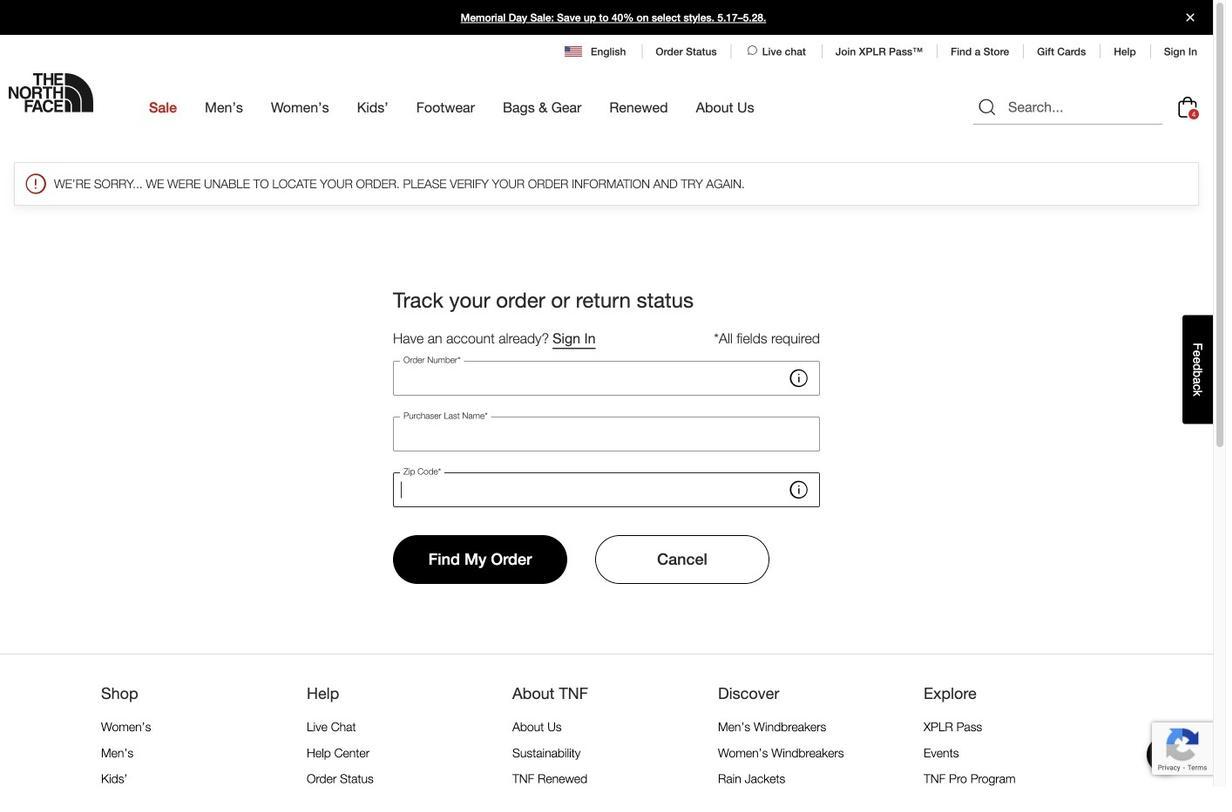 Task type: describe. For each thing, give the bounding box(es) containing it.
1 info image from the top
[[787, 366, 811, 390]]

close image
[[1179, 14, 1202, 21]]

2 info image from the top
[[787, 478, 811, 502]]



Task type: locate. For each thing, give the bounding box(es) containing it.
None text field
[[393, 361, 820, 396], [393, 417, 820, 451], [393, 472, 820, 507], [393, 361, 820, 396], [393, 417, 820, 451], [393, 472, 820, 507]]

Search search field
[[974, 90, 1163, 125]]

search all image
[[977, 97, 998, 118]]

info image
[[787, 366, 811, 390], [787, 478, 811, 502]]

the north face home page image
[[9, 73, 93, 112]]

1 vertical spatial info image
[[787, 478, 811, 502]]

0 vertical spatial info image
[[787, 366, 811, 390]]



Task type: vqa. For each thing, say whether or not it's contained in the screenshot.
Women's Oh Mega Fur Pom Beanie image
no



